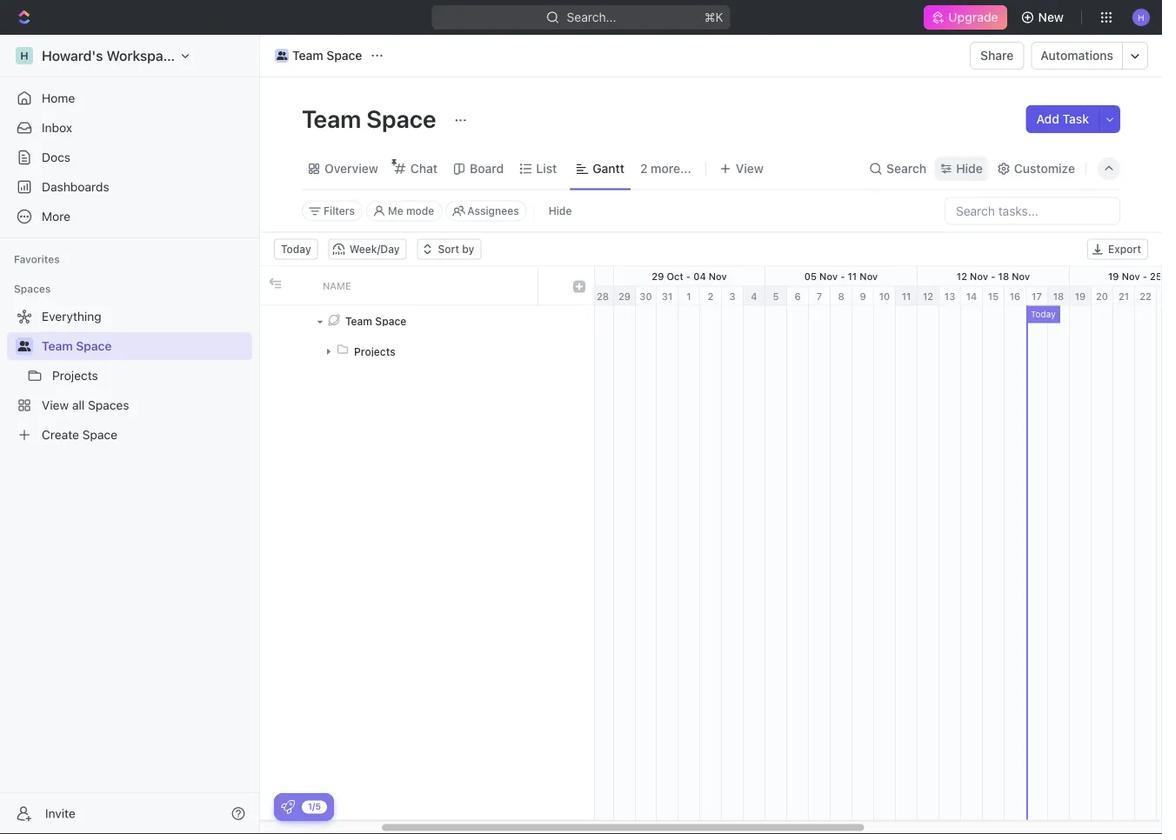 Task type: locate. For each thing, give the bounding box(es) containing it.
18 up 15 element
[[998, 271, 1009, 282]]

5 - from the left
[[1143, 271, 1147, 282]]

0 horizontal spatial 22
[[501, 271, 513, 282]]

13
[[944, 291, 955, 302]]

hide down list at the left top of page
[[549, 205, 572, 217]]

new button
[[1014, 3, 1074, 31]]

2 left more...
[[640, 161, 648, 176]]

29 right the 28 element
[[618, 291, 631, 302]]

spaces
[[14, 283, 51, 295], [88, 398, 129, 412]]

1 horizontal spatial h
[[1138, 12, 1145, 22]]

29 element
[[614, 287, 636, 306]]

1 horizontal spatial 19
[[1108, 271, 1119, 282]]

19 for 19 nov - 25 
[[1108, 271, 1119, 282]]

oct up 31 element
[[667, 271, 684, 282]]

1 vertical spatial h
[[20, 50, 28, 62]]

29 up 31
[[652, 271, 664, 282]]

view inside button
[[736, 161, 764, 176]]

0 vertical spatial h
[[1138, 12, 1145, 22]]

0 horizontal spatial projects
[[52, 368, 98, 383]]

today
[[281, 243, 311, 255], [1031, 309, 1056, 319]]

0 horizontal spatial today
[[281, 243, 311, 255]]

today down filters dropdown button
[[281, 243, 311, 255]]

create space link
[[7, 421, 249, 449]]

view left all
[[42, 398, 69, 412]]

hide button
[[542, 201, 579, 221]]

19 right 18 element
[[1075, 291, 1086, 302]]

1 horizontal spatial today
[[1031, 309, 1056, 319]]

team
[[292, 48, 323, 63], [302, 104, 361, 133], [345, 315, 372, 327], [42, 339, 73, 353]]

- for 11
[[840, 271, 845, 282]]

0 horizontal spatial oct
[[516, 271, 532, 282]]

everything link
[[7, 303, 249, 331]]

today down "17" element
[[1031, 309, 1056, 319]]

05 nov - 11 nov element
[[766, 267, 918, 286]]

1 - from the left
[[535, 271, 540, 282]]

list
[[536, 161, 557, 176]]

nov up the '16' "element"
[[1012, 271, 1030, 282]]

- inside 29 oct - 04 nov element
[[686, 271, 691, 282]]

2 for 2 more...
[[640, 161, 648, 176]]

4
[[751, 291, 757, 302]]

view button
[[713, 148, 770, 189]]

22 for 22
[[1140, 291, 1152, 302]]

11
[[848, 271, 857, 282], [902, 291, 911, 302]]

1 horizontal spatial spaces
[[88, 398, 129, 412]]

0 horizontal spatial spaces
[[14, 283, 51, 295]]

6 nov from the left
[[1122, 271, 1140, 282]]

18 element
[[1048, 287, 1070, 306]]

0 horizontal spatial user group image
[[18, 341, 31, 351]]

1 vertical spatial view
[[42, 398, 69, 412]]

team space link inside tree
[[42, 332, 249, 360]]

0 horizontal spatial 11
[[848, 271, 857, 282]]

0 horizontal spatial 19
[[1075, 291, 1086, 302]]

2 oct from the left
[[557, 271, 574, 282]]

0 vertical spatial 2
[[640, 161, 648, 176]]

team space link
[[271, 45, 367, 66], [42, 332, 249, 360]]

- inside the 12 nov - 18 nov element
[[991, 271, 996, 282]]

1 vertical spatial projects
[[52, 368, 98, 383]]

11 inside 05 nov - 11 nov element
[[848, 271, 857, 282]]

hide inside button
[[549, 205, 572, 217]]

spaces right all
[[88, 398, 129, 412]]

1 horizontal spatial 11
[[902, 291, 911, 302]]

1 horizontal spatial view
[[736, 161, 764, 176]]

projects down team space cell
[[354, 345, 396, 358]]

1 horizontal spatial 29
[[652, 271, 664, 282]]

spaces inside tree
[[88, 398, 129, 412]]

2 nov from the left
[[820, 271, 838, 282]]

favorites
[[14, 253, 60, 265]]

19 inside "element"
[[1075, 291, 1086, 302]]

name column header
[[312, 267, 538, 305]]

oct for 22
[[516, 271, 532, 282]]

18 right "17" element
[[1053, 291, 1064, 302]]

- inside 19 nov - 25 nov element
[[1143, 271, 1147, 282]]

search
[[886, 161, 927, 176]]

sort
[[438, 243, 459, 255]]

0 horizontal spatial view
[[42, 398, 69, 412]]

howard's workspace
[[42, 47, 179, 64]]

5
[[773, 291, 779, 302]]

17
[[1032, 291, 1042, 302]]

1 horizontal spatial user group image
[[276, 51, 287, 60]]

29 inside 'element'
[[618, 291, 631, 302]]

0 vertical spatial 19
[[1108, 271, 1119, 282]]

2 horizontal spatial oct
[[667, 271, 684, 282]]

oct down 'assignees'
[[516, 271, 532, 282]]

17 element
[[1026, 287, 1048, 306]]

nov right 05
[[820, 271, 838, 282]]

19 nov - 25 nov element
[[1070, 267, 1162, 286]]

0 vertical spatial spaces
[[14, 283, 51, 295]]

0 vertical spatial 18
[[998, 271, 1009, 282]]

19 element
[[1070, 287, 1092, 306]]

row group
[[260, 306, 594, 820]]

view
[[736, 161, 764, 176], [42, 398, 69, 412]]

12 element
[[918, 287, 939, 306]]

team space
[[292, 48, 362, 63], [302, 104, 441, 133], [345, 315, 406, 327], [42, 339, 112, 353]]

by
[[462, 243, 474, 255]]

assignees button
[[446, 201, 527, 221]]

1 horizontal spatial 22
[[1140, 291, 1152, 302]]

tree
[[7, 303, 252, 449]]

list link
[[533, 157, 557, 181]]

1 vertical spatial 22
[[1140, 291, 1152, 302]]

2
[[640, 161, 648, 176], [708, 291, 714, 302]]

projects inside tree
[[52, 368, 98, 383]]

0 vertical spatial view
[[736, 161, 764, 176]]

0 horizontal spatial h
[[20, 50, 28, 62]]

0 vertical spatial 12
[[957, 271, 967, 282]]

add
[[1036, 112, 1060, 126]]

1 oct from the left
[[516, 271, 532, 282]]

2 more... button
[[634, 157, 698, 181]]

everything
[[42, 309, 101, 324]]

2 left "3"
[[708, 291, 714, 302]]

9
[[860, 291, 866, 302]]

nov
[[709, 271, 727, 282], [820, 271, 838, 282], [860, 271, 878, 282], [970, 271, 988, 282], [1012, 271, 1030, 282], [1122, 271, 1140, 282]]

14 element
[[961, 287, 983, 306]]

3
[[729, 291, 736, 302]]

12 right '11' element
[[923, 291, 934, 302]]

3 - from the left
[[840, 271, 845, 282]]

28 left 29 'element'
[[597, 291, 609, 302]]

tree inside sidebar navigation
[[7, 303, 252, 449]]

20 element
[[1092, 287, 1113, 306]]

spaces down favorites 'button'
[[14, 283, 51, 295]]

22 for 22 oct - 28 oct
[[501, 271, 513, 282]]

12 up 14
[[957, 271, 967, 282]]

1 horizontal spatial projects
[[354, 345, 396, 358]]

0 horizontal spatial 28
[[542, 271, 555, 282]]

today button
[[274, 239, 318, 260]]

nov up 9
[[860, 271, 878, 282]]

0 vertical spatial 29
[[652, 271, 664, 282]]

home link
[[7, 84, 252, 112]]

dashboards
[[42, 180, 109, 194]]

12 inside "element"
[[923, 291, 934, 302]]

19 nov - 25 
[[1108, 271, 1162, 282]]

0 vertical spatial 22
[[501, 271, 513, 282]]

 image
[[573, 281, 585, 293]]

projects inside cell
[[354, 345, 396, 358]]

customize button
[[992, 157, 1080, 181]]

0 vertical spatial team space link
[[271, 45, 367, 66]]

team space - 0.00% row
[[260, 306, 594, 336]]

1 horizontal spatial hide
[[956, 161, 983, 176]]

2 column header from the left
[[286, 267, 312, 305]]

1 nov from the left
[[709, 271, 727, 282]]

team space inside cell
[[345, 315, 406, 327]]

hide right search
[[956, 161, 983, 176]]

nov right 04
[[709, 271, 727, 282]]

tree grid
[[260, 267, 594, 820]]

0 vertical spatial projects
[[354, 345, 396, 358]]

- inside 05 nov - 11 nov element
[[840, 271, 845, 282]]

1 vertical spatial 18
[[1053, 291, 1064, 302]]

0 vertical spatial today
[[281, 243, 311, 255]]

projects up all
[[52, 368, 98, 383]]

22 oct - 28 oct element
[[462, 267, 614, 286]]

1 vertical spatial 19
[[1075, 291, 1086, 302]]

15
[[988, 291, 999, 302]]

1 vertical spatial 28
[[597, 291, 609, 302]]

1 horizontal spatial 12
[[957, 271, 967, 282]]

 image inside column header
[[269, 277, 281, 289]]

1 vertical spatial team space link
[[42, 332, 249, 360]]

6
[[795, 291, 801, 302]]

1 vertical spatial user group image
[[18, 341, 31, 351]]

chat
[[410, 161, 438, 176]]

automations
[[1041, 48, 1113, 63]]

0 horizontal spatial 2
[[640, 161, 648, 176]]

15 element
[[983, 287, 1005, 306]]

1 vertical spatial 12
[[923, 291, 934, 302]]

3 nov from the left
[[860, 271, 878, 282]]

h
[[1138, 12, 1145, 22], [20, 50, 28, 62]]

projects
[[354, 345, 396, 358], [52, 368, 98, 383]]

team inside tree
[[42, 339, 73, 353]]

0 horizontal spatial 18
[[998, 271, 1009, 282]]

tree grid containing team space
[[260, 267, 594, 820]]

Search tasks... text field
[[946, 198, 1120, 224]]

0 vertical spatial hide
[[956, 161, 983, 176]]

view inside tree
[[42, 398, 69, 412]]

12 nov - 18 nov element
[[918, 267, 1070, 286]]

oct for 29
[[667, 271, 684, 282]]

1 vertical spatial today
[[1031, 309, 1056, 319]]

0 horizontal spatial 12
[[923, 291, 934, 302]]

3 oct from the left
[[667, 271, 684, 282]]

19
[[1108, 271, 1119, 282], [1075, 291, 1086, 302]]

19 inside 19 nov - 25 nov element
[[1108, 271, 1119, 282]]

1 vertical spatial 2
[[708, 291, 714, 302]]

week/day button
[[329, 239, 407, 260]]

31 element
[[657, 287, 679, 306]]

2 - from the left
[[686, 271, 691, 282]]

tree containing everything
[[7, 303, 252, 449]]

0 vertical spatial user group image
[[276, 51, 287, 60]]

29 oct - 04 nov
[[652, 271, 727, 282]]

projects cell
[[312, 336, 538, 367]]

0 horizontal spatial hide
[[549, 205, 572, 217]]

column header
[[260, 267, 286, 305], [286, 267, 312, 305], [538, 267, 565, 305], [565, 267, 594, 305]]

nov up 21 element
[[1122, 271, 1140, 282]]

13 element
[[939, 287, 961, 306]]

1 horizontal spatial oct
[[557, 271, 574, 282]]

howard's workspace, , element
[[16, 47, 33, 64]]

1 vertical spatial spaces
[[88, 398, 129, 412]]

4 - from the left
[[991, 271, 996, 282]]

1 vertical spatial 29
[[618, 291, 631, 302]]

1 horizontal spatial 2
[[708, 291, 714, 302]]

upgrade link
[[924, 5, 1007, 30]]

28 down hide button on the top left
[[542, 271, 555, 282]]

create space
[[42, 428, 117, 442]]

12
[[957, 271, 967, 282], [923, 291, 934, 302]]

19 up 21
[[1108, 271, 1119, 282]]

1 vertical spatial 11
[[902, 291, 911, 302]]

view right more...
[[736, 161, 764, 176]]

0 vertical spatial 11
[[848, 271, 857, 282]]

12 for 12
[[923, 291, 934, 302]]

-
[[535, 271, 540, 282], [686, 271, 691, 282], [840, 271, 845, 282], [991, 271, 996, 282], [1143, 271, 1147, 282]]

1 vertical spatial hide
[[549, 205, 572, 217]]

projects link
[[52, 362, 249, 390]]

0 horizontal spatial 29
[[618, 291, 631, 302]]

- for 18
[[991, 271, 996, 282]]

 image
[[269, 277, 281, 289]]

oct
[[516, 271, 532, 282], [557, 271, 574, 282], [667, 271, 684, 282]]

0 horizontal spatial team space link
[[42, 332, 249, 360]]

11 element
[[896, 287, 918, 306]]

nov up 14 element
[[970, 271, 988, 282]]

user group image inside team space link
[[276, 51, 287, 60]]

oct down hide button on the top left
[[557, 271, 574, 282]]

1/5
[[308, 802, 321, 812]]

home
[[42, 91, 75, 105]]

- inside 22 oct - 28 oct element
[[535, 271, 540, 282]]

onboarding checklist button element
[[281, 800, 295, 814]]

22
[[501, 271, 513, 282], [1140, 291, 1152, 302]]

- for 25
[[1143, 271, 1147, 282]]

2 inside dropdown button
[[640, 161, 648, 176]]

share button
[[970, 42, 1024, 70]]

1 horizontal spatial 28
[[597, 291, 609, 302]]

create
[[42, 428, 79, 442]]

3 column header from the left
[[538, 267, 565, 305]]

user group image
[[276, 51, 287, 60], [18, 341, 31, 351]]

hide
[[956, 161, 983, 176], [549, 205, 572, 217]]



Task type: describe. For each thing, give the bounding box(es) containing it.
21 element
[[1113, 287, 1135, 306]]

29 for 29
[[618, 291, 631, 302]]

docs link
[[7, 144, 252, 171]]

me mode
[[388, 205, 434, 217]]

29 for 29 oct - 04 nov
[[652, 271, 664, 282]]

customize
[[1014, 161, 1075, 176]]

board link
[[466, 157, 504, 181]]

more button
[[7, 203, 252, 231]]

new
[[1038, 10, 1064, 24]]

05 nov - 11 nov
[[804, 271, 878, 282]]

28 element
[[592, 287, 614, 306]]

onboarding checklist button image
[[281, 800, 295, 814]]

20
[[1096, 291, 1108, 302]]

user group image inside tree
[[18, 341, 31, 351]]

howard's
[[42, 47, 103, 64]]

week/day button
[[329, 239, 407, 260]]

23 element
[[1157, 287, 1162, 306]]

gantt link
[[589, 157, 625, 181]]

view all spaces link
[[7, 391, 249, 419]]

view for view all spaces
[[42, 398, 69, 412]]

11 inside '11' element
[[902, 291, 911, 302]]

mode
[[406, 205, 434, 217]]

team inside cell
[[345, 315, 372, 327]]

h inside dropdown button
[[1138, 12, 1145, 22]]

hide button
[[935, 157, 988, 181]]

automations button
[[1032, 43, 1122, 69]]

1 column header from the left
[[260, 267, 286, 305]]

export button
[[1087, 239, 1148, 260]]

dashboards link
[[7, 173, 252, 201]]

h inside "element"
[[20, 50, 28, 62]]

team space inside tree
[[42, 339, 112, 353]]

inbox
[[42, 120, 72, 135]]

me
[[388, 205, 403, 217]]

10 element
[[874, 287, 896, 306]]

4 column header from the left
[[565, 267, 594, 305]]

16 element
[[1005, 287, 1026, 306]]

25
[[1150, 271, 1162, 282]]

inbox link
[[7, 114, 252, 142]]

sort by button
[[417, 239, 481, 260]]

space inside cell
[[375, 315, 406, 327]]

assignees
[[467, 205, 519, 217]]

2 for 2
[[708, 291, 714, 302]]

30
[[640, 291, 652, 302]]

workspace
[[107, 47, 179, 64]]

projects - 0.00% row
[[260, 336, 594, 367]]

4 nov from the left
[[970, 271, 988, 282]]

- for 04
[[686, 271, 691, 282]]

export
[[1108, 243, 1141, 255]]

22 oct - 28 oct
[[501, 271, 574, 282]]

10
[[879, 291, 890, 302]]

docs
[[42, 150, 70, 164]]

12 for 12 nov - 18 nov
[[957, 271, 967, 282]]

1 horizontal spatial team space link
[[271, 45, 367, 66]]

1
[[687, 291, 691, 302]]

22 element
[[1135, 287, 1157, 306]]

h button
[[1127, 3, 1155, 31]]

overview link
[[321, 157, 378, 181]]

8
[[838, 291, 844, 302]]

all
[[72, 398, 85, 412]]

12 nov - 18 nov
[[957, 271, 1030, 282]]

sidebar navigation
[[0, 35, 264, 834]]

⌘k
[[704, 10, 723, 24]]

- for 28
[[535, 271, 540, 282]]

sort by
[[438, 243, 474, 255]]

14
[[966, 291, 977, 302]]

row group containing team space
[[260, 306, 594, 820]]

name
[[323, 280, 351, 291]]

invite
[[45, 806, 75, 821]]

05
[[804, 271, 817, 282]]

 image inside column header
[[573, 281, 585, 293]]

filters
[[324, 205, 355, 217]]

name row
[[260, 267, 594, 306]]

gantt
[[593, 161, 625, 176]]

19 for 19
[[1075, 291, 1086, 302]]

task
[[1063, 112, 1089, 126]]

week/day
[[349, 243, 400, 255]]

21
[[1119, 291, 1129, 302]]

29 oct - 04 nov element
[[614, 267, 766, 286]]

view for view
[[736, 161, 764, 176]]

today inside button
[[281, 243, 311, 255]]

30 element
[[636, 287, 657, 306]]

add task button
[[1026, 105, 1100, 133]]

04
[[693, 271, 706, 282]]

view button
[[713, 157, 770, 181]]

more
[[42, 209, 70, 224]]

0 vertical spatial 28
[[542, 271, 555, 282]]

add task
[[1036, 112, 1089, 126]]

16
[[1010, 291, 1021, 302]]

upgrade
[[949, 10, 998, 24]]

5 nov from the left
[[1012, 271, 1030, 282]]

overview
[[324, 161, 378, 176]]

board
[[470, 161, 504, 176]]

7
[[817, 291, 822, 302]]

favorites button
[[7, 249, 67, 270]]

1 horizontal spatial 18
[[1053, 291, 1064, 302]]

31
[[662, 291, 673, 302]]

search button
[[864, 157, 932, 181]]

hide inside dropdown button
[[956, 161, 983, 176]]

more...
[[651, 161, 691, 176]]

chat link
[[407, 157, 438, 181]]

2 more...
[[640, 161, 691, 176]]

filters button
[[302, 201, 363, 221]]

team space cell
[[312, 306, 538, 336]]

search...
[[567, 10, 616, 24]]

sort by button
[[417, 239, 481, 260]]

view all spaces
[[42, 398, 129, 412]]



Task type: vqa. For each thing, say whether or not it's contained in the screenshot.
middle "here."
no



